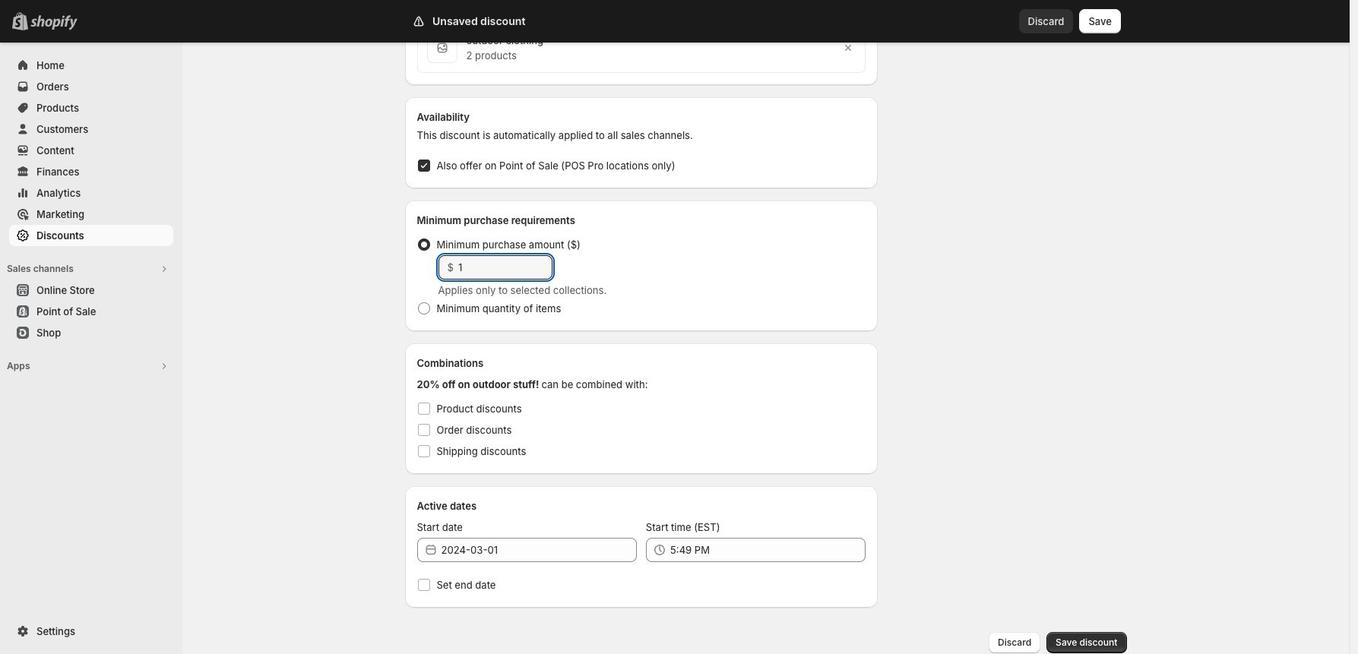 Task type: locate. For each thing, give the bounding box(es) containing it.
Enter time text field
[[670, 538, 866, 562]]



Task type: vqa. For each thing, say whether or not it's contained in the screenshot.
App associated with App development
no



Task type: describe. For each thing, give the bounding box(es) containing it.
YYYY-MM-DD text field
[[441, 538, 637, 562]]

0.00 text field
[[458, 255, 552, 280]]

shopify image
[[30, 15, 78, 30]]



